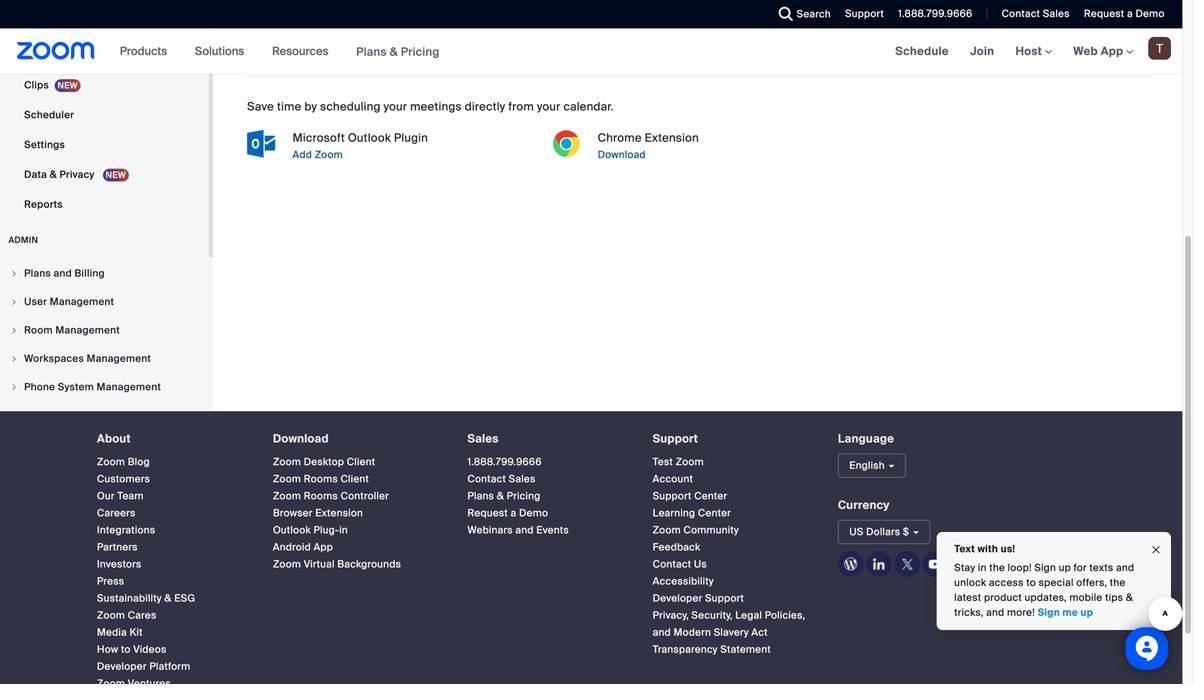 Task type: describe. For each thing, give the bounding box(es) containing it.
directly
[[465, 99, 506, 114]]

webinars and events link
[[468, 524, 569, 537]]

with
[[978, 542, 999, 556]]

0 vertical spatial client
[[347, 455, 375, 469]]

time
[[277, 99, 302, 114]]

sign inside stay in the loop! sign up for texts and unlock access to special offers, the latest product updates, mobile tips & tricks, and more!
[[1035, 561, 1057, 574]]

account inside test zoom account support center learning center zoom community feedback contact us accessibility developer support privacy, security, legal policies, and modern slavery act transparency statement
[[653, 473, 693, 486]]

join
[[971, 44, 995, 59]]

products button
[[120, 28, 174, 74]]

recordings link
[[0, 41, 209, 70]]

stay in the loop! sign up for texts and unlock access to special offers, the latest product updates, mobile tips & tricks, and more!
[[955, 561, 1135, 619]]

outlook inside zoom desktop client zoom rooms client zoom rooms controller browser extension outlook plug-in android app zoom virtual backgrounds
[[273, 524, 311, 537]]

management for workspaces management
[[87, 352, 151, 365]]

request inside 1.888.799.9666 contact sales plans & pricing request a demo webinars and events
[[468, 507, 508, 520]]

slavery
[[714, 626, 749, 639]]

1 horizontal spatial the
[[1110, 576, 1126, 589]]

banner containing products
[[0, 28, 1183, 75]]

chrome extension download
[[598, 130, 699, 161]]

phone system management
[[24, 380, 161, 394]]

user
[[24, 295, 47, 308]]

1.888.799.9666 for 1.888.799.9666
[[899, 7, 973, 20]]

support up test zoom link
[[653, 431, 698, 446]]

how to videos link
[[97, 643, 167, 656]]

0 vertical spatial download link
[[595, 146, 844, 163]]

dollars
[[867, 526, 901, 539]]

product information navigation
[[109, 28, 450, 75]]

close image
[[1151, 542, 1162, 558]]

contact us link
[[653, 558, 707, 571]]

media
[[97, 626, 127, 639]]

support center link
[[653, 490, 728, 503]]

web app
[[1074, 44, 1124, 59]]

accessibility link
[[653, 575, 714, 588]]

contact sales
[[1002, 7, 1070, 20]]

resources button
[[272, 28, 335, 74]]

web app button
[[1074, 44, 1134, 59]]

sustainability & esg link
[[97, 592, 195, 605]]

0 vertical spatial the
[[990, 561, 1006, 574]]

privacy
[[60, 168, 95, 181]]

& inside stay in the loop! sign up for texts and unlock access to special offers, the latest product updates, mobile tips & tricks, and more!
[[1127, 591, 1134, 604]]

download inside chrome extension download
[[598, 148, 646, 161]]

2 your from the left
[[537, 99, 561, 114]]

controller
[[341, 490, 389, 503]]

partners link
[[97, 541, 138, 554]]

contact inside test zoom account support center learning center zoom community feedback contact us accessibility developer support privacy, security, legal policies, and modern slavery act transparency statement
[[653, 558, 692, 571]]

integrations link
[[97, 524, 155, 537]]

management for account management
[[67, 409, 132, 422]]

zoom community link
[[653, 524, 739, 537]]

zoom desktop client link
[[273, 455, 375, 469]]

currency
[[838, 498, 890, 513]]

texts
[[1090, 561, 1114, 574]]

1.888.799.9666 link
[[468, 455, 542, 469]]

account link
[[653, 473, 693, 486]]

& inside product information "navigation"
[[390, 44, 398, 59]]

mobile
[[1070, 591, 1103, 604]]

right image for room management
[[10, 326, 18, 335]]

feedback button
[[653, 541, 701, 554]]

notes
[[24, 19, 53, 32]]

clips link
[[0, 71, 209, 99]]

phone
[[24, 380, 55, 394]]

up inside stay in the loop! sign up for texts and unlock access to special offers, the latest product updates, mobile tips & tricks, and more!
[[1059, 561, 1072, 574]]

modern
[[674, 626, 711, 639]]

contact inside 1.888.799.9666 contact sales plans & pricing request a demo webinars and events
[[468, 473, 506, 486]]

1.888.799.9666 for 1.888.799.9666 contact sales plans & pricing request a demo webinars and events
[[468, 455, 542, 469]]

demo inside 1.888.799.9666 contact sales plans & pricing request a demo webinars and events
[[519, 507, 548, 520]]

account inside account management menu item
[[24, 409, 65, 422]]

1 vertical spatial client
[[341, 473, 369, 486]]

test zoom account support center learning center zoom community feedback contact us accessibility developer support privacy, security, legal policies, and modern slavery act transparency statement
[[653, 455, 806, 656]]

media kit link
[[97, 626, 143, 639]]

meetings navigation
[[885, 28, 1183, 75]]

admin
[[9, 234, 38, 245]]

0 vertical spatial demo
[[1136, 7, 1165, 20]]

zoom cares link
[[97, 609, 157, 622]]

latest
[[955, 591, 982, 604]]

add
[[293, 148, 312, 161]]

account management menu item
[[0, 402, 209, 429]]

billing
[[75, 267, 105, 280]]

zoom desktop client zoom rooms client zoom rooms controller browser extension outlook plug-in android app zoom virtual backgrounds
[[273, 455, 401, 571]]

zoom blog link
[[97, 455, 150, 469]]

resources
[[272, 44, 329, 59]]

search button
[[769, 0, 835, 28]]

room management menu item
[[0, 317, 209, 344]]

stay
[[955, 561, 976, 574]]

user management
[[24, 295, 114, 308]]

platform
[[149, 660, 191, 673]]

calendar.
[[564, 99, 614, 114]]

0 vertical spatial request
[[1084, 7, 1125, 20]]

about link
[[97, 431, 131, 446]]

join link
[[960, 28, 1005, 74]]

security,
[[692, 609, 733, 622]]

zoom rooms client link
[[273, 473, 369, 486]]

how
[[97, 643, 118, 656]]

careers link
[[97, 507, 136, 520]]

us!
[[1001, 542, 1016, 556]]

1 your from the left
[[384, 99, 407, 114]]

0 vertical spatial center
[[695, 490, 728, 503]]

sign me up link
[[1038, 606, 1094, 619]]

me
[[1063, 606, 1079, 619]]

outlook inside microsoft outlook plugin add zoom
[[348, 130, 391, 145]]

virtual
[[304, 558, 335, 571]]

support right the 'search'
[[846, 7, 884, 20]]

and inside 1.888.799.9666 contact sales plans & pricing request a demo webinars and events
[[516, 524, 534, 537]]

pricing inside 1.888.799.9666 contact sales plans & pricing request a demo webinars and events
[[507, 490, 541, 503]]

solutions
[[195, 44, 244, 59]]

press link
[[97, 575, 124, 588]]

& inside 1.888.799.9666 contact sales plans & pricing request a demo webinars and events
[[497, 490, 504, 503]]

meetings
[[410, 99, 462, 114]]

right image for phone system management
[[10, 383, 18, 391]]

desktop
[[304, 455, 344, 469]]

zoom logo image
[[17, 42, 95, 60]]

1 vertical spatial center
[[698, 507, 731, 520]]

privacy,
[[653, 609, 689, 622]]

access
[[990, 576, 1024, 589]]

us
[[850, 526, 864, 539]]

data & privacy link
[[0, 161, 209, 189]]

unlock
[[955, 576, 987, 589]]

phone system management menu item
[[0, 374, 209, 401]]

loop!
[[1008, 561, 1032, 574]]

plans and billing menu item
[[0, 260, 209, 287]]

customers
[[97, 473, 150, 486]]

us
[[694, 558, 707, 571]]

sales inside 1.888.799.9666 contact sales plans & pricing request a demo webinars and events
[[509, 473, 536, 486]]

press
[[97, 575, 124, 588]]

our
[[97, 490, 115, 503]]

0 horizontal spatial download link
[[273, 431, 329, 446]]

host
[[1016, 44, 1045, 59]]



Task type: vqa. For each thing, say whether or not it's contained in the screenshot.
5th menu item from the bottom of the Admin Menu Menu
no



Task type: locate. For each thing, give the bounding box(es) containing it.
& up save time by scheduling your meetings directly from your calendar.
[[390, 44, 398, 59]]

room management
[[24, 324, 120, 337]]

download link
[[595, 146, 844, 163], [273, 431, 329, 446]]

sign me up
[[1038, 606, 1094, 619]]

sales up host dropdown button on the right top
[[1043, 7, 1070, 20]]

and inside test zoom account support center learning center zoom community feedback contact us accessibility developer support privacy, security, legal policies, and modern slavery act transparency statement
[[653, 626, 671, 639]]

right image down admin
[[10, 269, 18, 278]]

contact sales link
[[991, 0, 1074, 28], [1002, 7, 1070, 20], [468, 473, 536, 486]]

sustainability
[[97, 592, 162, 605]]

0 vertical spatial rooms
[[304, 473, 338, 486]]

data & privacy
[[24, 168, 97, 181]]

pricing up save time by scheduling your meetings directly from your calendar.
[[401, 44, 440, 59]]

in inside zoom desktop client zoom rooms client zoom rooms controller browser extension outlook plug-in android app zoom virtual backgrounds
[[339, 524, 348, 537]]

the up access
[[990, 561, 1006, 574]]

user management menu item
[[0, 288, 209, 315]]

1 horizontal spatial app
[[1101, 44, 1124, 59]]

request up web app dropdown button on the top of the page
[[1084, 7, 1125, 20]]

0 vertical spatial up
[[1059, 561, 1072, 574]]

outlook
[[348, 130, 391, 145], [273, 524, 311, 537]]

sign down updates,
[[1038, 606, 1061, 619]]

product
[[985, 591, 1023, 604]]

a up webinars and events link
[[511, 507, 517, 520]]

1.888.799.9666 down sales link
[[468, 455, 542, 469]]

outlook up android
[[273, 524, 311, 537]]

& inside zoom blog customers our team careers integrations partners investors press sustainability & esg zoom cares media kit how to videos developer platform
[[164, 592, 172, 605]]

1 horizontal spatial a
[[1128, 7, 1133, 20]]

account down test zoom link
[[653, 473, 693, 486]]

1 vertical spatial outlook
[[273, 524, 311, 537]]

plans inside plans and billing menu item
[[24, 267, 51, 280]]

plans
[[356, 44, 387, 59], [24, 267, 51, 280], [468, 490, 494, 503]]

1 horizontal spatial account
[[653, 473, 693, 486]]

1 vertical spatial extension
[[315, 507, 363, 520]]

0 horizontal spatial sales
[[468, 431, 499, 446]]

1 horizontal spatial your
[[537, 99, 561, 114]]

sign
[[1035, 561, 1057, 574], [1038, 606, 1061, 619]]

3 right image from the top
[[10, 326, 18, 335]]

& left esg
[[164, 592, 172, 605]]

text with us!
[[955, 542, 1016, 556]]

contact down 1.888.799.9666 link
[[468, 473, 506, 486]]

1 vertical spatial developer
[[97, 660, 147, 673]]

0 vertical spatial download
[[598, 148, 646, 161]]

your up plugin
[[384, 99, 407, 114]]

statement
[[721, 643, 771, 656]]

0 vertical spatial sales
[[1043, 7, 1070, 20]]

webinars
[[468, 524, 513, 537]]

for
[[1074, 561, 1087, 574]]

contact down feedback
[[653, 558, 692, 571]]

1 vertical spatial account
[[653, 473, 693, 486]]

1 horizontal spatial request
[[1084, 7, 1125, 20]]

a up web app dropdown button on the top of the page
[[1128, 7, 1133, 20]]

1 vertical spatial sales
[[468, 431, 499, 446]]

sales up 1.888.799.9666 link
[[468, 431, 499, 446]]

up
[[1059, 561, 1072, 574], [1081, 606, 1094, 619]]

plans up the webinars
[[468, 490, 494, 503]]

0 vertical spatial app
[[1101, 44, 1124, 59]]

right image inside room management menu item
[[10, 326, 18, 335]]

right image
[[10, 355, 18, 363]]

0 vertical spatial plans
[[356, 44, 387, 59]]

your
[[384, 99, 407, 114], [537, 99, 561, 114]]

text
[[955, 542, 976, 556]]

up down mobile on the right of page
[[1081, 606, 1094, 619]]

by
[[305, 99, 317, 114]]

1.888.799.9666 button
[[888, 0, 977, 28], [899, 7, 973, 20]]

1.888.799.9666 inside button
[[899, 7, 973, 20]]

zoom inside microsoft outlook plugin add zoom
[[315, 148, 343, 161]]

& right data
[[50, 168, 57, 181]]

contact up "host"
[[1002, 7, 1041, 20]]

1 vertical spatial in
[[979, 561, 987, 574]]

app
[[1101, 44, 1124, 59], [314, 541, 333, 554]]

partners
[[97, 541, 138, 554]]

management for room management
[[55, 324, 120, 337]]

pricing up webinars and events link
[[507, 490, 541, 503]]

1 horizontal spatial download
[[598, 148, 646, 161]]

1 vertical spatial up
[[1081, 606, 1094, 619]]

learning center link
[[653, 507, 731, 520]]

and left events
[[516, 524, 534, 537]]

1 vertical spatial pricing
[[507, 490, 541, 503]]

and left billing
[[54, 267, 72, 280]]

rooms down desktop
[[304, 473, 338, 486]]

management inside phone system management menu item
[[97, 380, 161, 394]]

right image for user management
[[10, 298, 18, 306]]

0 vertical spatial sign
[[1035, 561, 1057, 574]]

request a demo
[[1084, 7, 1165, 20]]

videos
[[133, 643, 167, 656]]

2 right image from the top
[[10, 298, 18, 306]]

in inside stay in the loop! sign up for texts and unlock access to special offers, the latest product updates, mobile tips & tricks, and more!
[[979, 561, 987, 574]]

$
[[903, 526, 910, 539]]

developer support link
[[653, 592, 744, 605]]

plans & pricing
[[356, 44, 440, 59]]

and right texts
[[1117, 561, 1135, 574]]

scheduler link
[[0, 101, 209, 129]]

demo
[[1136, 7, 1165, 20], [519, 507, 548, 520]]

settings link
[[0, 131, 209, 159]]

integrations
[[97, 524, 155, 537]]

workspaces management menu item
[[0, 345, 209, 372]]

and inside plans and billing menu item
[[54, 267, 72, 280]]

0 horizontal spatial up
[[1059, 561, 1072, 574]]

right image left user
[[10, 298, 18, 306]]

1 rooms from the top
[[304, 473, 338, 486]]

outlook down scheduling
[[348, 130, 391, 145]]

management up workspaces management
[[55, 324, 120, 337]]

policies,
[[765, 609, 806, 622]]

0 vertical spatial extension
[[645, 130, 699, 145]]

1 vertical spatial download link
[[273, 431, 329, 446]]

1 horizontal spatial outlook
[[348, 130, 391, 145]]

2 horizontal spatial sales
[[1043, 7, 1070, 20]]

1.888.799.9666
[[899, 7, 973, 20], [468, 455, 542, 469]]

management inside room management menu item
[[55, 324, 120, 337]]

1 horizontal spatial contact
[[653, 558, 692, 571]]

more!
[[1008, 606, 1036, 619]]

0 horizontal spatial 1.888.799.9666
[[468, 455, 542, 469]]

0 vertical spatial account
[[24, 409, 65, 422]]

up left the 'for'
[[1059, 561, 1072, 574]]

1 horizontal spatial in
[[979, 561, 987, 574]]

our team link
[[97, 490, 144, 503]]

1 vertical spatial sign
[[1038, 606, 1061, 619]]

zoom rooms controller link
[[273, 490, 389, 503]]

and down privacy,
[[653, 626, 671, 639]]

plans inside 1.888.799.9666 contact sales plans & pricing request a demo webinars and events
[[468, 490, 494, 503]]

0 vertical spatial a
[[1128, 7, 1133, 20]]

0 horizontal spatial extension
[[315, 507, 363, 520]]

plans for plans & pricing
[[356, 44, 387, 59]]

right image inside plans and billing menu item
[[10, 269, 18, 278]]

1.888.799.9666 up schedule link
[[899, 7, 973, 20]]

2 horizontal spatial plans
[[468, 490, 494, 503]]

1.888.799.9666 button up schedule
[[888, 0, 977, 28]]

sign up special
[[1035, 561, 1057, 574]]

1 right image from the top
[[10, 269, 18, 278]]

1 vertical spatial to
[[121, 643, 131, 656]]

right image inside phone system management menu item
[[10, 383, 18, 391]]

right image for plans and billing
[[10, 269, 18, 278]]

1.888.799.9666 inside 1.888.799.9666 contact sales plans & pricing request a demo webinars and events
[[468, 455, 542, 469]]

to inside zoom blog customers our team careers integrations partners investors press sustainability & esg zoom cares media kit how to videos developer platform
[[121, 643, 131, 656]]

reports
[[24, 198, 63, 211]]

support down account link
[[653, 490, 692, 503]]

to down loop!
[[1027, 576, 1037, 589]]

management down the workspaces management menu item
[[97, 380, 161, 394]]

sales down 1.888.799.9666 link
[[509, 473, 536, 486]]

request a demo link
[[1074, 0, 1183, 28], [1084, 7, 1165, 20], [468, 507, 548, 520]]

workspaces
[[24, 352, 84, 365]]

download up desktop
[[273, 431, 329, 446]]

and
[[54, 267, 72, 280], [516, 524, 534, 537], [1117, 561, 1135, 574], [987, 606, 1005, 619], [653, 626, 671, 639]]

careers
[[97, 507, 136, 520]]

1 vertical spatial contact
[[468, 473, 506, 486]]

profile picture image
[[1149, 37, 1172, 60]]

& inside personal menu menu
[[50, 168, 57, 181]]

0 horizontal spatial app
[[314, 541, 333, 554]]

app right the web
[[1101, 44, 1124, 59]]

0 vertical spatial contact
[[1002, 7, 1041, 20]]

app down "plug-"
[[314, 541, 333, 554]]

developer down the how to videos link
[[97, 660, 147, 673]]

demo up profile picture
[[1136, 7, 1165, 20]]

0 horizontal spatial in
[[339, 524, 348, 537]]

contact
[[1002, 7, 1041, 20], [468, 473, 506, 486], [653, 558, 692, 571]]

test zoom link
[[653, 455, 704, 469]]

2 vertical spatial contact
[[653, 558, 692, 571]]

0 horizontal spatial plans
[[24, 267, 51, 280]]

management inside 'user management' menu item
[[50, 295, 114, 308]]

android app link
[[273, 541, 333, 554]]

to inside stay in the loop! sign up for texts and unlock access to special offers, the latest product updates, mobile tips & tricks, and more!
[[1027, 576, 1037, 589]]

0 horizontal spatial to
[[121, 643, 131, 656]]

english
[[850, 459, 885, 472]]

0 vertical spatial 1.888.799.9666
[[899, 7, 973, 20]]

investors
[[97, 558, 142, 571]]

support up security,
[[705, 592, 744, 605]]

1 horizontal spatial download link
[[595, 146, 844, 163]]

and down product
[[987, 606, 1005, 619]]

management
[[50, 295, 114, 308], [55, 324, 120, 337], [87, 352, 151, 365], [97, 380, 161, 394], [67, 409, 132, 422]]

schedule link
[[885, 28, 960, 74]]

android
[[273, 541, 311, 554]]

0 horizontal spatial request
[[468, 507, 508, 520]]

1 horizontal spatial extension
[[645, 130, 699, 145]]

developer down accessibility
[[653, 592, 703, 605]]

1 horizontal spatial demo
[[1136, 7, 1165, 20]]

0 vertical spatial developer
[[653, 592, 703, 605]]

0 horizontal spatial the
[[990, 561, 1006, 574]]

a inside 1.888.799.9666 contact sales plans & pricing request a demo webinars and events
[[511, 507, 517, 520]]

investors link
[[97, 558, 142, 571]]

feedback
[[653, 541, 701, 554]]

plans up user
[[24, 267, 51, 280]]

2 vertical spatial plans
[[468, 490, 494, 503]]

pricing inside product information "navigation"
[[401, 44, 440, 59]]

2 horizontal spatial contact
[[1002, 7, 1041, 20]]

1 vertical spatial download
[[273, 431, 329, 446]]

plugin
[[394, 130, 428, 145]]

settings
[[24, 138, 65, 151]]

developer inside test zoom account support center learning center zoom community feedback contact us accessibility developer support privacy, security, legal policies, and modern slavery act transparency statement
[[653, 592, 703, 605]]

0 horizontal spatial developer
[[97, 660, 147, 673]]

save time by scheduling your meetings directly from your calendar.
[[247, 99, 614, 114]]

0 horizontal spatial contact
[[468, 473, 506, 486]]

tricks,
[[955, 606, 984, 619]]

plans up scheduling
[[356, 44, 387, 59]]

right image left room
[[10, 326, 18, 335]]

0 horizontal spatial a
[[511, 507, 517, 520]]

center up community
[[698, 507, 731, 520]]

center
[[695, 490, 728, 503], [698, 507, 731, 520]]

updates,
[[1025, 591, 1067, 604]]

1 horizontal spatial developer
[[653, 592, 703, 605]]

request up the webinars
[[468, 507, 508, 520]]

1 vertical spatial a
[[511, 507, 517, 520]]

& right tips
[[1127, 591, 1134, 604]]

1 vertical spatial plans
[[24, 267, 51, 280]]

to down media kit 'link'
[[121, 643, 131, 656]]

management up about "link"
[[67, 409, 132, 422]]

admin menu menu
[[0, 260, 209, 459]]

rooms down zoom rooms client link
[[304, 490, 338, 503]]

demo up webinars and events link
[[519, 507, 548, 520]]

right image
[[10, 269, 18, 278], [10, 298, 18, 306], [10, 326, 18, 335], [10, 383, 18, 391]]

accessibility
[[653, 575, 714, 588]]

plans for plans and billing
[[24, 267, 51, 280]]

1 vertical spatial 1.888.799.9666
[[468, 455, 542, 469]]

0 horizontal spatial download
[[273, 431, 329, 446]]

the up tips
[[1110, 576, 1126, 589]]

management for user management
[[50, 295, 114, 308]]

1 horizontal spatial plans
[[356, 44, 387, 59]]

1 horizontal spatial pricing
[[507, 490, 541, 503]]

developer platform link
[[97, 660, 191, 673]]

management inside the workspaces management menu item
[[87, 352, 151, 365]]

support
[[846, 7, 884, 20], [653, 431, 698, 446], [653, 490, 692, 503], [705, 592, 744, 605]]

kit
[[130, 626, 143, 639]]

to
[[1027, 576, 1037, 589], [121, 643, 131, 656]]

search
[[797, 7, 831, 21]]

0 horizontal spatial your
[[384, 99, 407, 114]]

banner
[[0, 28, 1183, 75]]

us dollars $ button
[[838, 520, 931, 544]]

plans inside product information "navigation"
[[356, 44, 387, 59]]

management down billing
[[50, 295, 114, 308]]

account down phone
[[24, 409, 65, 422]]

right image left phone
[[10, 383, 18, 391]]

& down 1.888.799.9666 link
[[497, 490, 504, 503]]

app inside 'meetings' navigation
[[1101, 44, 1124, 59]]

1 vertical spatial rooms
[[304, 490, 338, 503]]

in down browser extension "link"
[[339, 524, 348, 537]]

1 vertical spatial app
[[314, 541, 333, 554]]

0 horizontal spatial account
[[24, 409, 65, 422]]

1 vertical spatial the
[[1110, 576, 1126, 589]]

extension inside chrome extension download
[[645, 130, 699, 145]]

2 vertical spatial sales
[[509, 473, 536, 486]]

request
[[1084, 7, 1125, 20], [468, 507, 508, 520]]

1 vertical spatial request
[[468, 507, 508, 520]]

management inside account management menu item
[[67, 409, 132, 422]]

extension inside zoom desktop client zoom rooms client zoom rooms controller browser extension outlook plug-in android app zoom virtual backgrounds
[[315, 507, 363, 520]]

personal menu menu
[[0, 0, 209, 220]]

0 vertical spatial outlook
[[348, 130, 391, 145]]

in right stay
[[979, 561, 987, 574]]

1.888.799.9666 button up schedule link
[[899, 7, 973, 20]]

1.888.799.9666 contact sales plans & pricing request a demo webinars and events
[[468, 455, 569, 537]]

center up learning center link
[[695, 490, 728, 503]]

extension down zoom rooms controller link
[[315, 507, 363, 520]]

developer inside zoom blog customers our team careers integrations partners investors press sustainability & esg zoom cares media kit how to videos developer platform
[[97, 660, 147, 673]]

legal
[[736, 609, 762, 622]]

download down chrome
[[598, 148, 646, 161]]

management down room management menu item
[[87, 352, 151, 365]]

4 right image from the top
[[10, 383, 18, 391]]

microsoft
[[293, 130, 345, 145]]

extension right chrome
[[645, 130, 699, 145]]

1 horizontal spatial 1.888.799.9666
[[899, 7, 973, 20]]

support link
[[835, 0, 888, 28], [846, 7, 884, 20], [653, 431, 698, 446]]

0 vertical spatial pricing
[[401, 44, 440, 59]]

a
[[1128, 7, 1133, 20], [511, 507, 517, 520]]

0 horizontal spatial outlook
[[273, 524, 311, 537]]

1 horizontal spatial sales
[[509, 473, 536, 486]]

right image inside 'user management' menu item
[[10, 298, 18, 306]]

1 vertical spatial demo
[[519, 507, 548, 520]]

0 horizontal spatial pricing
[[401, 44, 440, 59]]

outlook plug-in link
[[273, 524, 348, 537]]

learning
[[653, 507, 696, 520]]

0 vertical spatial in
[[339, 524, 348, 537]]

browser
[[273, 507, 313, 520]]

0 vertical spatial to
[[1027, 576, 1037, 589]]

offers,
[[1077, 576, 1108, 589]]

app inside zoom desktop client zoom rooms client zoom rooms controller browser extension outlook plug-in android app zoom virtual backgrounds
[[314, 541, 333, 554]]

save
[[247, 99, 274, 114]]

tips
[[1106, 591, 1124, 604]]

your right from
[[537, 99, 561, 114]]

2 rooms from the top
[[304, 490, 338, 503]]

1 horizontal spatial up
[[1081, 606, 1094, 619]]

1 horizontal spatial to
[[1027, 576, 1037, 589]]

0 horizontal spatial demo
[[519, 507, 548, 520]]



